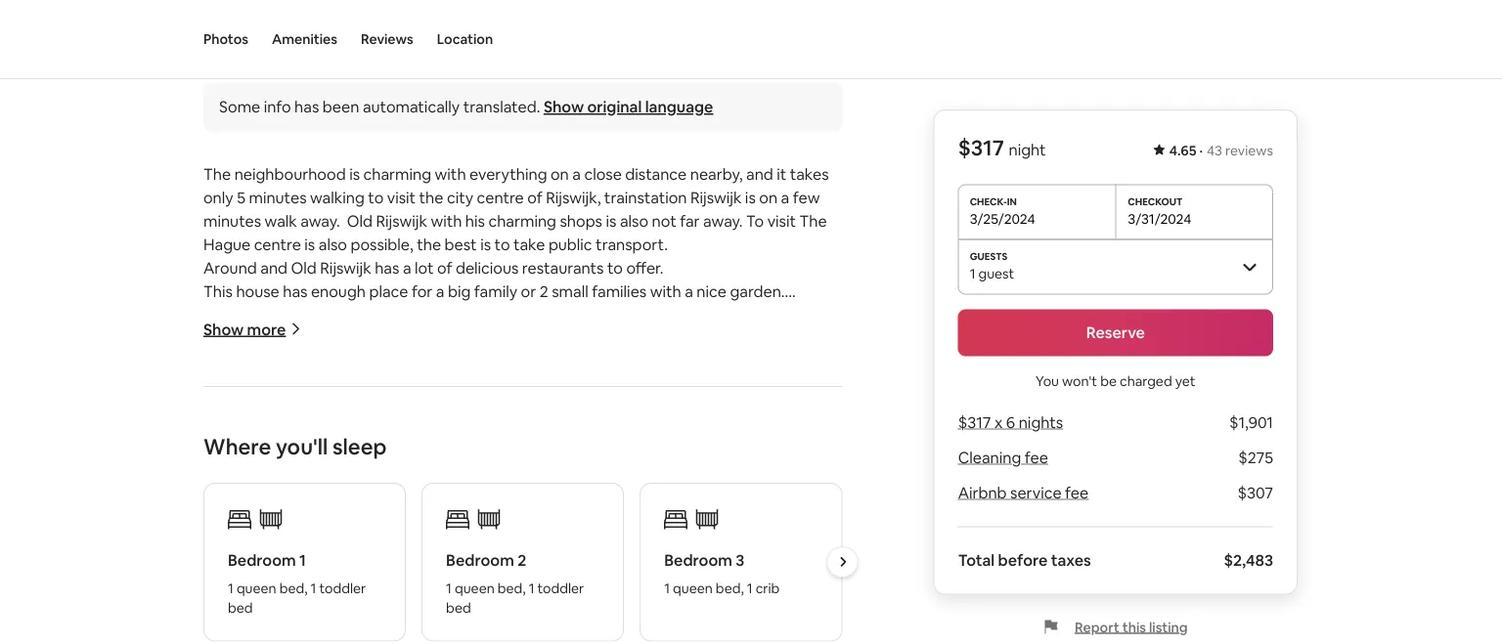 Task type: vqa. For each thing, say whether or not it's contained in the screenshot.
top charming
yes



Task type: locate. For each thing, give the bounding box(es) containing it.
0 horizontal spatial walking
[[310, 188, 365, 208]]

0 horizontal spatial bed,
[[279, 579, 308, 597]]

25 up where you'll sleep
[[287, 399, 305, 419]]

taxes
[[1051, 551, 1091, 571]]

1 horizontal spatial fee
[[1065, 483, 1089, 503]]

6
[[1006, 413, 1015, 433]]

1 hague from the top
[[203, 235, 251, 255]]

toys
[[437, 610, 468, 630]]

also left possible,
[[319, 235, 347, 255]]

only
[[203, 188, 233, 208], [254, 399, 284, 419]]

for left 8 on the left of page
[[470, 516, 491, 536]]

0 horizontal spatial back
[[247, 587, 282, 607]]

area up from on the bottom of page
[[602, 587, 633, 607]]

show more button
[[203, 319, 302, 339]]

from
[[265, 375, 300, 395], [529, 422, 564, 442]]

is right the shops
[[606, 211, 616, 231]]

3 queen from the left
[[673, 579, 713, 597]]

restaurants
[[522, 258, 604, 278]]

guest
[[978, 265, 1014, 282]]

away
[[580, 446, 617, 466]]

0 horizontal spatial show
[[203, 319, 244, 339]]

0 vertical spatial back
[[681, 352, 716, 372]]

1 horizontal spatial there
[[536, 399, 575, 419]]

enough down possible,
[[311, 282, 366, 302]]

centre down walk
[[254, 235, 301, 255]]

offer.
[[626, 258, 664, 278]]

is right neighbourhood
[[349, 164, 360, 184]]

transport,
[[725, 422, 797, 442]]

1 vertical spatial enough
[[379, 610, 434, 630]]

1 vertical spatial charming
[[488, 211, 556, 231]]

5
[[237, 188, 245, 208]]

queen inside bedroom 1 1 queen bed, 1 toddler bed
[[237, 579, 276, 597]]

centre down everything
[[477, 188, 524, 208]]

1 horizontal spatial only
[[254, 399, 284, 419]]

2 bed, from the left
[[498, 579, 526, 597]]

the inside ground floor: you can enjoy the tranquillity here. the garden has sun during the day. in the back of the house you will find the kitchen, dining area and in the front of the house the living area, there are enough toys for your children. from the dining area you have access to the garden (fully open glas doors), where you can sit and enjoy the tranquility.
[[551, 563, 579, 583]]

0 vertical spatial can
[[333, 563, 359, 583]]

1 horizontal spatial open
[[396, 634, 433, 644]]

walk.
[[373, 422, 409, 442]]

4.65 · 43 reviews
[[1169, 142, 1273, 159]]

hague up lovely
[[203, 399, 251, 419]]

1 vertical spatial area
[[602, 587, 633, 607]]

reserve
[[1086, 323, 1145, 343]]

1 vertical spatial rijswijk,
[[534, 375, 589, 395]]

has down possible,
[[375, 258, 399, 278]]

minutes. up the car.
[[272, 446, 333, 466]]

2 $317 from the top
[[958, 413, 991, 433]]

fee right service
[[1065, 483, 1089, 503]]

public
[[549, 235, 592, 255], [644, 375, 688, 395], [678, 422, 722, 442], [642, 446, 686, 466]]

centre
[[331, 375, 381, 395]]

bed, inside bedroom 3 1 queen bed, 1 crib
[[716, 579, 744, 597]]

0 horizontal spatial centre
[[254, 235, 301, 255]]

1 vertical spatial rijswijk
[[376, 211, 427, 231]]

2 bed from the left
[[446, 599, 471, 616]]

there left are on the bottom left of page
[[310, 610, 349, 630]]

charming up take in the left top of the page
[[488, 211, 556, 231]]

0 vertical spatial on
[[551, 164, 569, 184]]

bed, inside bedroom 1 1 queen bed, 1 toddler bed
[[279, 579, 308, 597]]

0 vertical spatial also
[[620, 211, 648, 231]]

1 horizontal spatial visit
[[767, 211, 796, 231]]

1 vertical spatial 3
[[736, 550, 745, 571]]

garden inside the light and bright newly renovated  house with a large garden at the back of the house. 15 minutes from the centre of voorburg and old rijswijk, and by public transport to the hague only 25 minutes.  on a walking distance there is a nice water park for children, nice and lovely open area to walk. and 40 minutes from the beach with public transport, and by car 25 minutes. charming delft is just  20 minutes away by public transport and 10 minutes by car.
[[580, 352, 631, 372]]

doors),
[[468, 634, 519, 644]]

2 right 'or'
[[539, 282, 548, 302]]

and
[[746, 164, 773, 184], [260, 258, 288, 278], [243, 352, 270, 372], [474, 375, 501, 395], [592, 375, 619, 395], [203, 422, 231, 442], [801, 422, 828, 442], [761, 446, 788, 466], [368, 516, 396, 536], [567, 516, 595, 536], [637, 587, 664, 607], [650, 634, 677, 644]]

the left the house at the bottom of page
[[203, 516, 231, 536]]

house
[[234, 516, 280, 536]]

0 horizontal spatial enough
[[311, 282, 366, 302]]

bedroom inside bedroom 1 1 queen bed, 1 toddler bed
[[228, 550, 296, 571]]

tranquillity
[[432, 563, 508, 583]]

bedroom 1 1 queen bed, 1 toddler bed
[[228, 550, 366, 616]]

light
[[203, 352, 240, 372]]

public up restaurants
[[549, 235, 592, 255]]

lot
[[415, 258, 434, 278]]

0 horizontal spatial on
[[551, 164, 569, 184]]

only up lovely
[[254, 399, 284, 419]]

on up to
[[759, 188, 778, 208]]

2 vertical spatial rijswijk
[[320, 258, 371, 278]]

$1,901
[[1229, 413, 1273, 433]]

old
[[347, 211, 373, 231], [291, 258, 317, 278], [505, 375, 530, 395]]

visit
[[387, 188, 416, 208], [767, 211, 796, 231]]

toddler up are on the bottom left of page
[[319, 579, 366, 597]]

hague
[[203, 235, 251, 255], [203, 399, 251, 419]]

2 vertical spatial you
[[570, 634, 597, 644]]

2 horizontal spatial 2
[[598, 516, 607, 536]]

0 vertical spatial show
[[544, 97, 584, 117]]

for up doors),
[[471, 610, 492, 630]]

bed inside bedroom 2 1 queen bed, 1 toddler bed
[[446, 599, 471, 616]]

0 vertical spatial hague
[[203, 235, 251, 255]]

minutes up 20
[[468, 422, 525, 442]]

3 inside bedroom 3 1 queen bed, 1 crib
[[736, 550, 745, 571]]

garden down are on the bottom left of page
[[303, 634, 354, 644]]

floors
[[324, 516, 365, 536]]

bedroom up in
[[664, 550, 732, 571]]

to
[[368, 188, 384, 208], [494, 235, 510, 255], [607, 258, 623, 278], [763, 375, 779, 395], [354, 422, 370, 442], [256, 634, 271, 644]]

only inside the neighbourhood is charming with everything on a close distance nearby, and it takes only 5 minutes walking to visit the city centre of rijswijk, trainstation rijswijk is on a few minutes walk away.  old rijswijk with his charming shops is also not far away. to visit the hague centre is also possible, the best is to take public transport. around and old rijswijk has a lot of delicious restaurants to offer. this house has enough place for a big family or 2 small families with a nice garden.
[[203, 188, 233, 208]]

bed inside bedroom 1 1 queen bed, 1 toddler bed
[[228, 599, 253, 616]]

it
[[777, 164, 787, 184]]

rijswijk, up the shops
[[546, 188, 601, 208]]

3 bed, from the left
[[716, 579, 744, 597]]

2 up kitchen,
[[518, 550, 526, 571]]

0 horizontal spatial enjoy
[[362, 563, 401, 583]]

1 horizontal spatial on
[[759, 188, 778, 208]]

distance up trainstation
[[625, 164, 687, 184]]

2 horizontal spatial queen
[[673, 579, 713, 597]]

families
[[592, 282, 647, 302]]

yet
[[1175, 372, 1196, 390]]

house down around
[[236, 282, 279, 302]]

1 horizontal spatial place
[[427, 516, 466, 536]]

from down bright
[[265, 375, 300, 395]]

back inside the light and bright newly renovated  house with a large garden at the back of the house. 15 minutes from the centre of voorburg and old rijswijk, and by public transport to the hague only 25 minutes.  on a walking distance there is a nice water park for children, nice and lovely open area to walk. and 40 minutes from the beach with public transport, and by car 25 minutes. charming delft is just  20 minutes away by public transport and 10 minutes by car.
[[681, 352, 716, 372]]

public down park
[[678, 422, 722, 442]]

can down floors
[[333, 563, 359, 583]]

delicious
[[456, 258, 519, 278]]

1 horizontal spatial charming
[[488, 211, 556, 231]]

0 vertical spatial there
[[536, 399, 575, 419]]

report this listing button
[[1043, 619, 1188, 636]]

front
[[711, 587, 747, 607]]

$307
[[1238, 483, 1273, 503]]

place left 8 on the left of page
[[427, 516, 466, 536]]

toddler for bedroom 1
[[319, 579, 366, 597]]

2 horizontal spatial nice
[[807, 399, 837, 419]]

enough inside the neighbourhood is charming with everything on a close distance nearby, and it takes only 5 minutes walking to visit the city centre of rijswijk, trainstation rijswijk is on a few minutes walk away.  old rijswijk with his charming shops is also not far away. to visit the hague centre is also possible, the best is to take public transport. around and old rijswijk has a lot of delicious restaurants to offer. this house has enough place for a big family or 2 small families with a nice garden.
[[311, 282, 366, 302]]

old inside the light and bright newly renovated  house with a large garden at the back of the house. 15 minutes from the centre of voorburg and old rijswijk, and by public transport to the hague only 25 minutes.  on a walking distance there is a nice water park for children, nice and lovely open area to walk. and 40 minutes from the beach with public transport, and by car 25 minutes. charming delft is just  20 minutes away by public transport and 10 minutes by car.
[[505, 375, 530, 395]]

open right lovely
[[279, 422, 316, 442]]

and right floors
[[368, 516, 396, 536]]

0 vertical spatial walking
[[310, 188, 365, 208]]

you won't be charged yet
[[1036, 372, 1196, 390]]

40
[[446, 422, 464, 442]]

1 queen from the left
[[237, 579, 276, 597]]

queen for bedroom 1
[[237, 579, 276, 597]]

0 horizontal spatial dining
[[554, 587, 598, 607]]

1 horizontal spatial 3
[[736, 550, 745, 571]]

cleaning
[[958, 448, 1021, 468]]

walking down neighbourhood
[[310, 188, 365, 208]]

1 horizontal spatial enjoy
[[680, 634, 719, 644]]

bed, for 1
[[279, 579, 308, 597]]

queen
[[237, 579, 276, 597], [455, 579, 495, 597], [673, 579, 713, 597]]

0 horizontal spatial 2
[[518, 550, 526, 571]]

not
[[652, 211, 676, 231]]

$317 night
[[958, 134, 1046, 162]]

0 horizontal spatial can
[[333, 563, 359, 583]]

minutes right 20
[[519, 446, 577, 466]]

2 toddler from the left
[[537, 579, 584, 597]]

place inside the neighbourhood is charming with everything on a close distance nearby, and it takes only 5 minutes walking to visit the city centre of rijswijk, trainstation rijswijk is on a few minutes walk away.  old rijswijk with his charming shops is also not far away. to visit the hague centre is also possible, the best is to take public transport. around and old rijswijk has a lot of delicious restaurants to offer. this house has enough place for a big family or 2 small families with a nice garden.
[[369, 282, 408, 302]]

0 horizontal spatial you
[[379, 587, 405, 607]]

distance
[[625, 164, 687, 184], [471, 399, 533, 419]]

bed, for 2
[[498, 579, 526, 597]]

2 bedroom from the left
[[446, 550, 514, 571]]

find
[[435, 587, 463, 607]]

1 vertical spatial back
[[247, 587, 282, 607]]

or
[[521, 282, 536, 302]]

by left car
[[203, 446, 221, 466]]

in
[[667, 587, 680, 607]]

have
[[776, 610, 810, 630]]

0 horizontal spatial rijswijk
[[320, 258, 371, 278]]

1 horizontal spatial walking
[[413, 399, 468, 419]]

bedroom inside bedroom 2 1 queen bed, 1 toddler bed
[[446, 550, 514, 571]]

0 vertical spatial rijswijk
[[690, 188, 742, 208]]

1 toddler from the left
[[319, 579, 366, 597]]

back inside ground floor: you can enjoy the tranquillity here. the garden has sun during the day. in the back of the house you will find the kitchen, dining area and in the front of the house the living area, there are enough toys for your children. from the dining area you have access to the garden (fully open glas doors), where you can sit and enjoy the tranquility.
[[247, 587, 282, 607]]

has right the house at the bottom of page
[[283, 516, 308, 536]]

visit right to
[[767, 211, 796, 231]]

1 vertical spatial you
[[303, 563, 329, 583]]

bed, up area,
[[279, 579, 308, 597]]

1 $317 from the top
[[958, 134, 1004, 162]]

0 horizontal spatial you
[[303, 563, 329, 583]]

enough down will
[[379, 610, 434, 630]]

0 horizontal spatial also
[[319, 235, 347, 255]]

walking
[[310, 188, 365, 208], [413, 399, 468, 419]]

bedroom inside bedroom 3 1 queen bed, 1 crib
[[664, 550, 732, 571]]

toddler up children.
[[537, 579, 584, 597]]

3 left floors
[[311, 516, 320, 536]]

1 horizontal spatial toddler
[[537, 579, 584, 597]]

1 horizontal spatial also
[[620, 211, 648, 231]]

1 vertical spatial open
[[396, 634, 433, 644]]

distance inside the light and bright newly renovated  house with a large garden at the back of the house. 15 minutes from the centre of voorburg and old rijswijk, and by public transport to the hague only 25 minutes.  on a walking distance there is a nice water park for children, nice and lovely open area to walk. and 40 minutes from the beach with public transport, and by car 25 minutes. charming delft is just  20 minutes away by public transport and 10 minutes by car.
[[471, 399, 533, 419]]

2 horizontal spatial bedroom
[[664, 550, 732, 571]]

a right on
[[401, 399, 410, 419]]

this
[[203, 282, 233, 302]]

1 vertical spatial only
[[254, 399, 284, 419]]

open inside the light and bright newly renovated  house with a large garden at the back of the house. 15 minutes from the centre of voorburg and old rijswijk, and by public transport to the hague only 25 minutes.  on a walking distance there is a nice water park for children, nice and lovely open area to walk. and 40 minutes from the beach with public transport, and by car 25 minutes. charming delft is just  20 minutes away by public transport and 10 minutes by car.
[[279, 422, 316, 442]]

photos button
[[203, 0, 248, 78]]

bed, up your at the left bottom of page
[[498, 579, 526, 597]]

2 horizontal spatial area
[[712, 610, 743, 630]]

area down the front
[[712, 610, 743, 630]]

rijswijk, inside the light and bright newly renovated  house with a large garden at the back of the house. 15 minutes from the centre of voorburg and old rijswijk, and by public transport to the hague only 25 minutes.  on a walking distance there is a nice water park for children, nice and lovely open area to walk. and 40 minutes from the beach with public transport, and by car 25 minutes. charming delft is just  20 minutes away by public transport and 10 minutes by car.
[[534, 375, 589, 395]]

toddler
[[319, 579, 366, 597], [537, 579, 584, 597]]

language
[[645, 97, 713, 117]]

bedroom for bedroom 1
[[228, 550, 296, 571]]

1 vertical spatial there
[[310, 610, 349, 630]]

of left house.
[[719, 352, 734, 372]]

amenities
[[272, 30, 337, 48]]

walking inside the neighbourhood is charming with everything on a close distance nearby, and it takes only 5 minutes walking to visit the city centre of rijswijk, trainstation rijswijk is on a few minutes walk away.  old rijswijk with his charming shops is also not far away. to visit the hague centre is also possible, the best is to take public transport. around and old rijswijk has a lot of delicious restaurants to offer. this house has enough place for a big family or 2 small families with a nice garden.
[[310, 188, 365, 208]]

nice left garden.
[[697, 282, 726, 302]]

on left close
[[551, 164, 569, 184]]

2 queen from the left
[[455, 579, 495, 597]]

and up car
[[203, 422, 231, 442]]

1 horizontal spatial area
[[602, 587, 633, 607]]

back up park
[[681, 352, 716, 372]]

enjoy
[[362, 563, 401, 583], [680, 634, 719, 644]]

sun
[[665, 563, 690, 583]]

3 bedroom from the left
[[664, 550, 732, 571]]

total before taxes
[[958, 551, 1091, 571]]

a
[[572, 164, 581, 184], [781, 188, 789, 208], [403, 258, 411, 278], [436, 282, 444, 302], [685, 282, 693, 302], [529, 352, 537, 372], [401, 399, 410, 419], [592, 399, 601, 419]]

1 horizontal spatial dining
[[664, 610, 708, 630]]

0 vertical spatial rijswijk,
[[546, 188, 601, 208]]

1 bed from the left
[[228, 599, 253, 616]]

has inside ground floor: you can enjoy the tranquillity here. the garden has sun during the day. in the back of the house you will find the kitchen, dining area and in the front of the house the living area, there are enough toys for your children. from the dining area you have access to the garden (fully open glas doors), where you can sit and enjoy the tranquility.
[[637, 563, 662, 583]]

and up 10
[[801, 422, 828, 442]]

toddler inside bedroom 2 1 queen bed, 1 toddler bed
[[537, 579, 584, 597]]

takes
[[790, 164, 829, 184]]

garden left at
[[580, 352, 631, 372]]

away. right walk
[[300, 211, 340, 231]]

0 vertical spatial place
[[369, 282, 408, 302]]

0 vertical spatial dining
[[554, 587, 598, 607]]

rijswijk, down large
[[534, 375, 589, 395]]

0 vertical spatial 25
[[287, 399, 305, 419]]

is up to
[[745, 188, 756, 208]]

show
[[544, 97, 584, 117], [203, 319, 244, 339]]

reviews
[[361, 30, 413, 48]]

the
[[203, 164, 231, 184], [799, 211, 827, 231], [782, 375, 809, 395], [203, 516, 231, 536], [551, 563, 579, 583]]

back up living
[[247, 587, 282, 607]]

show up light
[[203, 319, 244, 339]]

2 vertical spatial 2
[[518, 550, 526, 571]]

2 horizontal spatial bed,
[[716, 579, 744, 597]]

transport
[[691, 375, 759, 395], [689, 446, 757, 466]]

few
[[793, 188, 820, 208]]

walking down voorburg
[[413, 399, 468, 419]]

area
[[319, 422, 351, 442], [602, 587, 633, 607], [712, 610, 743, 630]]

with down water
[[643, 422, 674, 442]]

nights
[[1019, 413, 1063, 433]]

to
[[746, 211, 764, 231]]

transport.
[[596, 235, 668, 255]]

beach
[[595, 422, 640, 442]]

service
[[1010, 483, 1062, 503]]

a left large
[[529, 352, 537, 372]]

for inside the light and bright newly renovated  house with a large garden at the back of the house. 15 minutes from the centre of voorburg and old rijswijk, and by public transport to the hague only 25 minutes.  on a walking distance there is a nice water park for children, nice and lovely open area to walk. and 40 minutes from the beach with public transport, and by car 25 minutes. charming delft is just  20 minutes away by public transport and 10 minutes by car.
[[718, 399, 739, 419]]

1 vertical spatial dining
[[664, 610, 708, 630]]

0 horizontal spatial visit
[[387, 188, 416, 208]]

1 horizontal spatial you
[[1036, 372, 1059, 390]]

old up possible,
[[347, 211, 373, 231]]

there down large
[[536, 399, 575, 419]]

3/31/2024
[[1128, 210, 1192, 227]]

toddler inside bedroom 1 1 queen bed, 1 toddler bed
[[319, 579, 366, 597]]

just
[[465, 446, 491, 466]]

queen inside bedroom 3 1 queen bed, 1 crib
[[673, 579, 713, 597]]

enjoy up are on the bottom left of page
[[362, 563, 401, 583]]

park
[[683, 399, 715, 419]]

with down city
[[431, 211, 462, 231]]

public inside the neighbourhood is charming with everything on a close distance nearby, and it takes only 5 minutes walking to visit the city centre of rijswijk, trainstation rijswijk is on a few minutes walk away.  old rijswijk with his charming shops is also not far away. to visit the hague centre is also possible, the best is to take public transport. around and old rijswijk has a lot of delicious restaurants to offer. this house has enough place for a big family or 2 small families with a nice garden.
[[549, 235, 592, 255]]

public down water
[[642, 446, 686, 466]]

and right sit
[[650, 634, 677, 644]]

0 horizontal spatial bed
[[228, 599, 253, 616]]

old down walk
[[291, 258, 317, 278]]

0 horizontal spatial 3
[[311, 516, 320, 536]]

and down the show more button at left
[[243, 352, 270, 372]]

bed, inside bedroom 2 1 queen bed, 1 toddler bed
[[498, 579, 526, 597]]

enjoy down the front
[[680, 634, 719, 644]]

1 vertical spatial walking
[[413, 399, 468, 419]]

of up on
[[384, 375, 399, 395]]

0 horizontal spatial toddler
[[319, 579, 366, 597]]

newly
[[321, 352, 363, 372]]

0 horizontal spatial old
[[291, 258, 317, 278]]

from left beach
[[529, 422, 564, 442]]

garden up from on the bottom of page
[[582, 563, 634, 583]]

walk
[[265, 211, 297, 231]]

1 horizontal spatial bed
[[446, 599, 471, 616]]

1 horizontal spatial you
[[570, 634, 597, 644]]

1 bedroom from the left
[[228, 550, 296, 571]]

far
[[680, 211, 700, 231]]

1 bed, from the left
[[279, 579, 308, 597]]

queen inside bedroom 2 1 queen bed, 1 toddler bed
[[455, 579, 495, 597]]

0 horizontal spatial from
[[265, 375, 300, 395]]

1 horizontal spatial bed,
[[498, 579, 526, 597]]

transport down transport,
[[689, 446, 757, 466]]

house
[[236, 282, 279, 302], [447, 352, 491, 372], [332, 587, 375, 607], [796, 587, 840, 607]]

1 vertical spatial show
[[203, 319, 244, 339]]

nice up beach
[[604, 399, 634, 419]]

1 vertical spatial $317
[[958, 413, 991, 433]]

fee
[[1025, 448, 1048, 468], [1065, 483, 1089, 503]]

10
[[791, 446, 807, 466]]

0 horizontal spatial distance
[[471, 399, 533, 419]]

1 vertical spatial you
[[747, 610, 773, 630]]

2 hague from the top
[[203, 399, 251, 419]]

1 vertical spatial hague
[[203, 399, 251, 419]]

1 vertical spatial garden
[[582, 563, 634, 583]]

$317 left night
[[958, 134, 1004, 162]]

and right around
[[260, 258, 288, 278]]

minutes.
[[308, 399, 370, 419], [272, 446, 333, 466]]

1 horizontal spatial enough
[[379, 610, 434, 630]]

1 vertical spatial enjoy
[[680, 634, 719, 644]]

bed up glas
[[446, 599, 471, 616]]

the inside the light and bright newly renovated  house with a large garden at the back of the house. 15 minutes from the centre of voorburg and old rijswijk, and by public transport to the hague only 25 minutes.  on a walking distance there is a nice water park for children, nice and lovely open area to walk. and 40 minutes from the beach with public transport, and by car 25 minutes. charming delft is just  20 minutes away by public transport and 10 minutes by car.
[[782, 375, 809, 395]]

here.
[[512, 563, 548, 583]]

0 horizontal spatial place
[[369, 282, 408, 302]]

fee up service
[[1025, 448, 1048, 468]]



Task type: describe. For each thing, give the bounding box(es) containing it.
water
[[638, 399, 679, 419]]

1 vertical spatial 25
[[251, 446, 268, 466]]

big
[[448, 282, 471, 302]]

hague inside the light and bright newly renovated  house with a large garden at the back of the house. 15 minutes from the centre of voorburg and old rijswijk, and by public transport to the hague only 25 minutes.  on a walking distance there is a nice water park for children, nice and lovely open area to walk. and 40 minutes from the beach with public transport, and by car 25 minutes. charming delft is just  20 minutes away by public transport and 10 minutes by car.
[[203, 399, 251, 419]]

living
[[231, 610, 268, 630]]

renovated
[[367, 352, 440, 372]]

during
[[694, 563, 740, 583]]

family
[[474, 282, 517, 302]]

garden for and
[[580, 352, 631, 372]]

2 inside the neighbourhood is charming with everything on a close distance nearby, and it takes only 5 minutes walking to visit the city centre of rijswijk, trainstation rijswijk is on a few minutes walk away.  old rijswijk with his charming shops is also not far away. to visit the hague centre is also possible, the best is to take public transport. around and old rijswijk has a lot of delicious restaurants to offer. this house has enough place for a big family or 2 small families with a nice garden.
[[539, 282, 548, 302]]

kitchen,
[[494, 587, 551, 607]]

distance inside the neighbourhood is charming with everything on a close distance nearby, and it takes only 5 minutes walking to visit the city centre of rijswijk, trainstation rijswijk is on a few minutes walk away.  old rijswijk with his charming shops is also not far away. to visit the hague centre is also possible, the best is to take public transport. around and old rijswijk has a lot of delicious restaurants to offer. this house has enough place for a big family or 2 small families with a nice garden.
[[625, 164, 687, 184]]

location
[[437, 30, 493, 48]]

of right lot
[[437, 258, 452, 278]]

1 vertical spatial old
[[291, 258, 317, 278]]

total
[[958, 551, 995, 571]]

your
[[496, 610, 528, 630]]

best
[[445, 235, 477, 255]]

$317 x 6 nights
[[958, 413, 1063, 433]]

charged
[[1120, 372, 1172, 390]]

garden for dining
[[582, 563, 634, 583]]

43
[[1207, 142, 1222, 159]]

1 vertical spatial visit
[[767, 211, 796, 231]]

with up city
[[435, 164, 466, 184]]

·
[[1199, 142, 1203, 159]]

1 vertical spatial minutes.
[[272, 446, 333, 466]]

is left possible,
[[304, 235, 315, 255]]

a left lot
[[403, 258, 411, 278]]

show original language button
[[544, 97, 713, 117]]

1 horizontal spatial rijswijk
[[376, 211, 427, 231]]

in
[[203, 587, 216, 607]]

listing
[[1149, 619, 1188, 636]]

$317 for $317 night
[[958, 134, 1004, 162]]

access
[[203, 634, 252, 644]]

1 horizontal spatial can
[[600, 634, 626, 644]]

where you'll sleep
[[203, 433, 387, 461]]

airbnb service fee
[[958, 483, 1089, 503]]

0 vertical spatial transport
[[691, 375, 759, 395]]

nice inside the neighbourhood is charming with everything on a close distance nearby, and it takes only 5 minutes walking to visit the city centre of rijswijk, trainstation rijswijk is on a few minutes walk away.  old rijswijk with his charming shops is also not far away. to visit the hague centre is also possible, the best is to take public transport. around and old rijswijk has a lot of delicious restaurants to offer. this house has enough place for a big family or 2 small families with a nice garden.
[[697, 282, 726, 302]]

minutes down light
[[203, 375, 261, 395]]

house up have
[[796, 587, 840, 607]]

to up charming
[[354, 422, 370, 442]]

reserve button
[[958, 310, 1273, 356]]

queen for bedroom 3
[[673, 579, 713, 597]]

$275
[[1238, 448, 1273, 468]]

this
[[1122, 619, 1146, 636]]

persons
[[507, 516, 564, 536]]

bedroom for bedroom 2
[[446, 550, 514, 571]]

$317 for $317 x 6 nights
[[958, 413, 991, 433]]

with down offer.
[[650, 282, 681, 302]]

be
[[1100, 372, 1117, 390]]

house inside the neighbourhood is charming with everything on a close distance nearby, and it takes only 5 minutes walking to visit the city centre of rijswijk, trainstation rijswijk is on a few minutes walk away.  old rijswijk with his charming shops is also not far away. to visit the hague centre is also possible, the best is to take public transport. around and old rijswijk has a lot of delicious restaurants to offer. this house has enough place for a big family or 2 small families with a nice garden.
[[236, 282, 279, 302]]

possible,
[[350, 235, 413, 255]]

his
[[465, 211, 485, 231]]

there inside ground floor: you can enjoy the tranquillity here. the garden has sun during the day. in the back of the house you will find the kitchen, dining area and in the front of the house the living area, there are enough toys for your children. from the dining area you have access to the garden (fully open glas doors), where you can sit and enjoy the tranquility.
[[310, 610, 349, 630]]

has right info
[[294, 97, 319, 117]]

0 vertical spatial fee
[[1025, 448, 1048, 468]]

by down at
[[623, 375, 640, 395]]

day.
[[771, 563, 800, 583]]

2 horizontal spatial you
[[747, 610, 773, 630]]

reviews button
[[361, 0, 413, 78]]

queen for bedroom 2
[[455, 579, 495, 597]]

bedroom 3 1 queen bed, 1 crib
[[664, 550, 780, 597]]

and left it
[[746, 164, 773, 184]]

bed for bedroom 2
[[446, 599, 471, 616]]

open inside ground floor: you can enjoy the tranquillity here. the garden has sun during the day. in the back of the house you will find the kitchen, dining area and in the front of the house the living area, there are enough toys for your children. from the dining area you have access to the garden (fully open glas doors), where you can sit and enjoy the tranquility.
[[396, 634, 433, 644]]

you'll
[[276, 433, 328, 461]]

and right voorburg
[[474, 375, 501, 395]]

1 vertical spatial from
[[529, 422, 564, 442]]

large
[[541, 352, 577, 372]]

0 vertical spatial you
[[379, 587, 405, 607]]

is up delicious
[[480, 235, 491, 255]]

shops
[[560, 211, 602, 231]]

there inside the light and bright newly renovated  house with a large garden at the back of the house. 15 minutes from the centre of voorburg and old rijswijk, and by public transport to the hague only 25 minutes.  on a walking distance there is a nice water park for children, nice and lovely open area to walk. and 40 minutes from the beach with public transport, and by car 25 minutes. charming delft is just  20 minutes away by public transport and 10 minutes by car.
[[536, 399, 575, 419]]

to up families
[[607, 258, 623, 278]]

house up are on the bottom left of page
[[332, 587, 375, 607]]

delft
[[411, 446, 447, 466]]

a left "few"
[[781, 188, 789, 208]]

toddler for bedroom 2
[[537, 579, 584, 597]]

a left garden.
[[685, 282, 693, 302]]

cleaning fee button
[[958, 448, 1048, 468]]

garden.
[[730, 282, 785, 302]]

everything
[[469, 164, 547, 184]]

glas
[[436, 634, 465, 644]]

to left take in the left top of the page
[[494, 235, 510, 255]]

from
[[596, 610, 633, 630]]

to inside ground floor: you can enjoy the tranquillity here. the garden has sun during the day. in the back of the house you will find the kitchen, dining area and in the front of the house the living area, there are enough toys for your children. from the dining area you have access to the garden (fully open glas doors), where you can sit and enjoy the tranquility.
[[256, 634, 271, 644]]

1 horizontal spatial old
[[347, 211, 373, 231]]

and right persons
[[567, 516, 595, 536]]

2 away. from the left
[[703, 211, 743, 231]]

is up away
[[578, 399, 589, 419]]

tranquility.
[[750, 634, 826, 644]]

1 away. from the left
[[300, 211, 340, 231]]

1 guest button
[[958, 239, 1273, 294]]

1 horizontal spatial show
[[544, 97, 584, 117]]

to up "children,"
[[763, 375, 779, 395]]

house inside the light and bright newly renovated  house with a large garden at the back of the house. 15 minutes from the centre of voorburg and old rijswijk, and by public transport to the hague only 25 minutes.  on a walking distance there is a nice water park for children, nice and lovely open area to walk. and 40 minutes from the beach with public transport, and by car 25 minutes. charming delft is just  20 minutes away by public transport and 10 minutes by car.
[[447, 352, 491, 372]]

(fully
[[357, 634, 392, 644]]

0 vertical spatial from
[[265, 375, 300, 395]]

of up area,
[[286, 587, 301, 607]]

by left the car.
[[265, 469, 282, 489]]

bed, for 3
[[716, 579, 744, 597]]

light and bright newly renovated  house with a large garden at the back of the house. 15 minutes from the centre of voorburg and old rijswijk, and by public transport to the hague only 25 minutes.  on a walking distance there is a nice water park for children, nice and lovely open area to walk. and 40 minutes from the beach with public transport, and by car 25 minutes. charming delft is just  20 minutes away by public transport and 10 minutes by car.
[[203, 352, 841, 489]]

is left just
[[451, 446, 461, 466]]

x
[[995, 413, 1003, 433]]

1 inside 'popup button'
[[970, 265, 975, 282]]

photos
[[203, 30, 248, 48]]

2 horizontal spatial rijswijk
[[690, 188, 742, 208]]

city
[[447, 188, 473, 208]]

bed for bedroom 1
[[228, 599, 253, 616]]

1 vertical spatial fee
[[1065, 483, 1089, 503]]

house.
[[765, 352, 812, 372]]

has right floors
[[399, 516, 424, 536]]

bright
[[274, 352, 318, 372]]

2 inside bedroom 2 1 queen bed, 1 toddler bed
[[518, 550, 526, 571]]

info
[[264, 97, 291, 117]]

2 vertical spatial garden
[[303, 634, 354, 644]]

1 vertical spatial place
[[427, 516, 466, 536]]

0 vertical spatial 3
[[311, 516, 320, 536]]

where
[[522, 634, 567, 644]]

sleep
[[332, 433, 387, 461]]

the house has 3 floors and has place for 8 persons and 2 baby/toddler.
[[203, 516, 711, 536]]

0 vertical spatial minutes.
[[308, 399, 370, 419]]

for inside ground floor: you can enjoy the tranquillity here. the garden has sun during the day. in the back of the house you will find the kitchen, dining area and in the front of the house the living area, there are enough toys for your children. from the dining area you have access to the garden (fully open glas doors), where you can sit and enjoy the tranquility.
[[471, 610, 492, 630]]

bedroom for bedroom 3
[[664, 550, 732, 571]]

and up beach
[[592, 375, 619, 395]]

you inside ground floor: you can enjoy the tranquillity here. the garden has sun during the day. in the back of the house you will find the kitchen, dining area and in the front of the house the living area, there are enough toys for your children. from the dining area you have access to the garden (fully open glas doors), where you can sit and enjoy the tranquility.
[[303, 563, 329, 583]]

more
[[247, 319, 286, 339]]

a left big
[[436, 282, 444, 302]]

0 vertical spatial you
[[1036, 372, 1059, 390]]

1 vertical spatial 2
[[598, 516, 607, 536]]

next image
[[836, 557, 848, 568]]

ground
[[203, 563, 258, 583]]

8
[[494, 516, 503, 536]]

baby/toddler.
[[610, 516, 708, 536]]

0 vertical spatial visit
[[387, 188, 416, 208]]

has up more
[[283, 282, 308, 302]]

enough inside ground floor: you can enjoy the tranquillity here. the garden has sun during the day. in the back of the house you will find the kitchen, dining area and in the front of the house the living area, there are enough toys for your children. from the dining area you have access to the garden (fully open glas doors), where you can sit and enjoy the tranquility.
[[379, 610, 434, 630]]

the down "few"
[[799, 211, 827, 231]]

of down everything
[[527, 188, 542, 208]]

floor:
[[262, 563, 299, 583]]

won't
[[1062, 372, 1097, 390]]

and left in
[[637, 587, 664, 607]]

area,
[[272, 610, 307, 630]]

hague inside the neighbourhood is charming with everything on a close distance nearby, and it takes only 5 minutes walking to visit the city centre of rijswijk, trainstation rijswijk is on a few minutes walk away.  old rijswijk with his charming shops is also not far away. to visit the hague centre is also possible, the best is to take public transport. around and old rijswijk has a lot of delicious restaurants to offer. this house has enough place for a big family or 2 small families with a nice garden.
[[203, 235, 251, 255]]

of right the front
[[750, 587, 765, 607]]

walking inside the light and bright newly renovated  house with a large garden at the back of the house. 15 minutes from the centre of voorburg and old rijswijk, and by public transport to the hague only 25 minutes.  on a walking distance there is a nice water park for children, nice and lovely open area to walk. and 40 minutes from the beach with public transport, and by car 25 minutes. charming delft is just  20 minutes away by public transport and 10 minutes by car.
[[413, 399, 468, 419]]

crib
[[756, 579, 780, 597]]

1 vertical spatial centre
[[254, 235, 301, 255]]

and left 10
[[761, 446, 788, 466]]

0 vertical spatial enjoy
[[362, 563, 401, 583]]

where
[[203, 433, 271, 461]]

at
[[635, 352, 649, 372]]

only inside the light and bright newly renovated  house with a large garden at the back of the house. 15 minutes from the centre of voorburg and old rijswijk, and by public transport to the hague only 25 minutes.  on a walking distance there is a nice water park for children, nice and lovely open area to walk. and 40 minutes from the beach with public transport, and by car 25 minutes. charming delft is just  20 minutes away by public transport and 10 minutes by car.
[[254, 399, 284, 419]]

a up beach
[[592, 399, 601, 419]]

area inside the light and bright newly renovated  house with a large garden at the back of the house. 15 minutes from the centre of voorburg and old rijswijk, and by public transport to the hague only 25 minutes.  on a walking distance there is a nice water park for children, nice and lovely open area to walk. and 40 minutes from the beach with public transport, and by car 25 minutes. charming delft is just  20 minutes away by public transport and 10 minutes by car.
[[319, 422, 351, 442]]

1 horizontal spatial 25
[[287, 399, 305, 419]]

for inside the neighbourhood is charming with everything on a close distance nearby, and it takes only 5 minutes walking to visit the city centre of rijswijk, trainstation rijswijk is on a few minutes walk away.  old rijswijk with his charming shops is also not far away. to visit the hague centre is also possible, the best is to take public transport. around and old rijswijk has a lot of delicious restaurants to offer. this house has enough place for a big family or 2 small families with a nice garden.
[[412, 282, 433, 302]]

airbnb
[[958, 483, 1007, 503]]

nearby,
[[690, 164, 743, 184]]

to up possible,
[[368, 188, 384, 208]]

the neighbourhood is charming with everything on a close distance nearby, and it takes only 5 minutes walking to visit the city centre of rijswijk, trainstation rijswijk is on a few minutes walk away.  old rijswijk with his charming shops is also not far away. to visit the hague centre is also possible, the best is to take public transport. around and old rijswijk has a lot of delicious restaurants to offer. this house has enough place for a big family or 2 small families with a nice garden.
[[203, 164, 832, 302]]

airbnb service fee button
[[958, 483, 1089, 503]]

public up water
[[644, 375, 688, 395]]

minutes down car
[[203, 469, 261, 489]]

bedroom 2 1 queen bed, 1 toddler bed
[[446, 550, 584, 616]]

show more
[[203, 319, 286, 339]]

0 vertical spatial centre
[[477, 188, 524, 208]]

the down some
[[203, 164, 231, 184]]

report
[[1075, 619, 1120, 636]]

0 vertical spatial charming
[[363, 164, 431, 184]]

on
[[376, 399, 398, 419]]

with left large
[[494, 352, 525, 372]]

$2,483
[[1224, 551, 1273, 571]]

take
[[513, 235, 545, 255]]

and
[[413, 422, 442, 442]]

by down beach
[[621, 446, 638, 466]]

1 vertical spatial on
[[759, 188, 778, 208]]

a left close
[[572, 164, 581, 184]]

rijswijk, inside the neighbourhood is charming with everything on a close distance nearby, and it takes only 5 minutes walking to visit the city centre of rijswijk, trainstation rijswijk is on a few minutes walk away.  old rijswijk with his charming shops is also not far away. to visit the hague centre is also possible, the best is to take public transport. around and old rijswijk has a lot of delicious restaurants to offer. this house has enough place for a big family or 2 small families with a nice garden.
[[546, 188, 601, 208]]

0 horizontal spatial nice
[[604, 399, 634, 419]]

20
[[497, 446, 516, 466]]

neighbourhood
[[234, 164, 346, 184]]

minutes up walk
[[249, 188, 307, 208]]

translated.
[[463, 97, 540, 117]]

charming
[[337, 446, 407, 466]]

minutes down 5
[[203, 211, 261, 231]]

1 vertical spatial transport
[[689, 446, 757, 466]]



